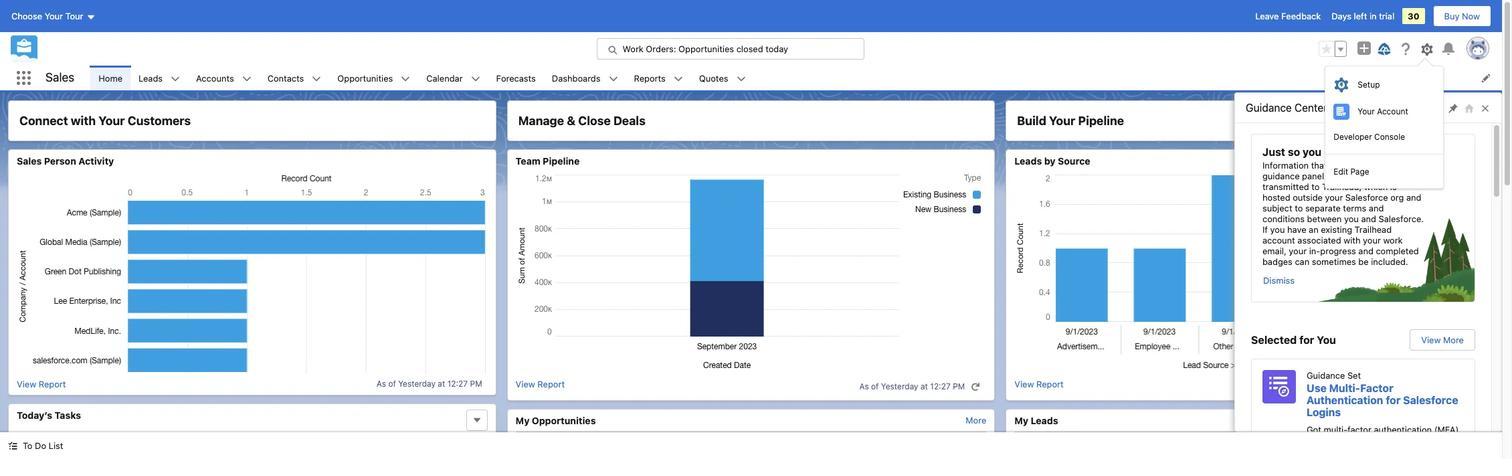 Task type: describe. For each thing, give the bounding box(es) containing it.
0 horizontal spatial for
[[1300, 334, 1315, 346]]

with inside just so you know information that you submit to the guidance panel can sometimes be transmitted to trailhead, which is hosted outside your salesforce org and subject to separate terms and conditions between you and salesforce. if you have an existing trailhead account associated with your work email, your in-progress and completed badges can sometimes be included.
[[1344, 235, 1361, 246]]

calendar list item
[[418, 66, 488, 90]]

closed
[[737, 44, 763, 54]]

text default image inside accounts list item
[[242, 74, 251, 84]]

sync
[[46, 437, 66, 448]]

salesforce inside just so you know information that you submit to the guidance panel can sometimes be transmitted to trailhead, which is hosted outside your salesforce org and subject to separate terms and conditions between you and salesforce. if you have an existing trailhead account associated with your work email, your in-progress and completed badges can sometimes be included.
[[1346, 192, 1388, 203]]

view report link for deals
[[516, 378, 565, 395]]

completed
[[1376, 246, 1419, 256]]

reports
[[634, 73, 666, 83]]

connect with your customers
[[19, 114, 191, 128]]

my leads
[[1015, 415, 1058, 426]]

console
[[1375, 132, 1405, 142]]

work orders: opportunities closed today
[[623, 44, 788, 54]]

guidance center
[[1246, 102, 1328, 114]]

like
[[1338, 450, 1352, 459]]

view report link for customers
[[17, 378, 66, 389]]

account
[[1263, 235, 1296, 246]]

today's
[[17, 409, 52, 421]]

0 vertical spatial can
[[1327, 171, 1342, 181]]

salesforce inside guidance set use multi-factor authentication for salesforce logins got multi-factor authentication (mfa) yet? to protect against security threats like phishing attacks, everyo
[[1404, 394, 1459, 406]]

you
[[1317, 334, 1336, 346]]

text default image inside "dashboards" list item
[[609, 74, 618, 84]]

now
[[1462, 11, 1480, 21]]

view report for deals
[[516, 378, 565, 389]]

(mfa)
[[1435, 424, 1459, 435]]

trailhead
[[1355, 224, 1392, 235]]

guidance
[[1263, 171, 1300, 181]]

progress
[[1321, 246, 1356, 256]]

my opportunities link
[[516, 415, 596, 426]]

your account link
[[1326, 98, 1443, 125]]

you right the 'between'
[[1345, 213, 1359, 224]]

leave feedback
[[1256, 11, 1321, 21]]

left
[[1354, 11, 1368, 21]]

trial
[[1379, 11, 1395, 21]]

separate
[[1306, 203, 1341, 213]]

use multi-factor authentication for salesforce logins button
[[1307, 382, 1464, 418]]

buy
[[1445, 11, 1460, 21]]

close
[[578, 114, 611, 128]]

in
[[1370, 11, 1377, 21]]

edit
[[1334, 166, 1349, 176]]

the
[[1387, 160, 1401, 171]]

deals
[[614, 114, 646, 128]]

text default image inside to do list button
[[8, 441, 17, 451]]

and down trailhead
[[1359, 246, 1374, 256]]

report for deals
[[538, 378, 565, 389]]

work
[[623, 44, 644, 54]]

dismiss button
[[1263, 270, 1296, 291]]

view for connect with your customers
[[17, 378, 36, 389]]

view more
[[1422, 335, 1464, 345]]

you down know
[[1330, 160, 1345, 171]]

dashboards
[[552, 73, 601, 83]]

that
[[1312, 160, 1328, 171]]

2 horizontal spatial your
[[1363, 235, 1381, 246]]

to inside button
[[23, 440, 32, 451]]

setup
[[1358, 80, 1380, 90]]

edit page
[[1334, 166, 1370, 176]]

text default image for quotes
[[737, 74, 746, 84]]

0 vertical spatial sometimes
[[1344, 171, 1388, 181]]

team
[[516, 155, 541, 167]]

0 horizontal spatial pipeline
[[543, 155, 580, 167]]

0 horizontal spatial as of yesterday at 12:​27 pm
[[377, 379, 482, 389]]

associated
[[1298, 235, 1342, 246]]

calendar
[[427, 73, 463, 83]]

opportunities inside button
[[679, 44, 734, 54]]

build your pipeline
[[1017, 114, 1124, 128]]

leave
[[1256, 11, 1279, 21]]

my for build your pipeline
[[1015, 415, 1029, 426]]

email,
[[1263, 246, 1287, 256]]

0 horizontal spatial yesterday
[[398, 379, 436, 389]]

submit
[[1347, 160, 1375, 171]]

0 horizontal spatial your
[[1289, 246, 1307, 256]]

view for manage & close deals
[[516, 378, 535, 389]]

12:​27 for build your pipeline
[[1430, 381, 1450, 392]]

0 horizontal spatial 12:​27
[[447, 379, 468, 389]]

leads for leads
[[139, 73, 163, 83]]

today's tasks
[[17, 409, 81, 421]]

manage
[[518, 114, 564, 128]]

1 horizontal spatial your
[[1326, 192, 1343, 203]]

view inside button
[[1422, 335, 1441, 345]]

yesterday for manage & close deals
[[881, 381, 919, 392]]

0 horizontal spatial be
[[1359, 256, 1369, 267]]

use
[[1307, 382, 1327, 394]]

information
[[1263, 160, 1309, 171]]

leads inside my leads link
[[1031, 415, 1058, 426]]

do
[[35, 440, 46, 451]]

text default image for contacts
[[312, 74, 321, 84]]

pm for manage
[[953, 381, 965, 392]]

0 vertical spatial to
[[1377, 160, 1385, 171]]

transmitted
[[1263, 181, 1310, 192]]

(sample)
[[83, 437, 119, 448]]

to do list
[[23, 440, 63, 451]]

outside
[[1293, 192, 1323, 203]]

you right if
[[1271, 224, 1285, 235]]

your right build
[[1049, 114, 1076, 128]]

threats
[[1307, 450, 1336, 459]]

if
[[1263, 224, 1268, 235]]

security
[[1402, 437, 1435, 448]]

against
[[1370, 437, 1400, 448]]

activity
[[79, 155, 114, 167]]

guidance set use multi-factor authentication for salesforce logins got multi-factor authentication (mfa) yet? to protect against security threats like phishing attacks, everyo
[[1307, 370, 1464, 459]]

view report for customers
[[17, 378, 66, 389]]

selected for you
[[1252, 334, 1336, 346]]

at for build
[[1420, 381, 1427, 392]]

you up that
[[1303, 146, 1322, 158]]

orders:
[[646, 44, 676, 54]]

choose your tour button
[[11, 5, 96, 27]]

0 vertical spatial pipeline
[[1079, 114, 1124, 128]]

1 vertical spatial can
[[1295, 256, 1310, 267]]

more for build your pipeline
[[1465, 415, 1486, 425]]

page
[[1351, 166, 1370, 176]]

tour
[[65, 11, 83, 21]]

dismiss
[[1264, 275, 1295, 286]]

for inside guidance set use multi-factor authentication for salesforce logins got multi-factor authentication (mfa) yet? to protect against security threats like phishing attacks, everyo
[[1386, 394, 1401, 406]]

edit page link
[[1326, 160, 1443, 183]]

at for manage
[[921, 381, 928, 392]]

customers
[[128, 114, 191, 128]]

of for build your pipeline
[[1370, 381, 1378, 392]]

protect
[[1339, 437, 1368, 448]]

30
[[1408, 11, 1420, 21]]

view for build your pipeline
[[1015, 378, 1034, 389]]

reports link
[[626, 66, 674, 90]]

leads list item
[[131, 66, 188, 90]]

12:​27 for manage & close deals
[[930, 381, 951, 392]]

as for build
[[1359, 381, 1368, 392]]

opportunities list item
[[330, 66, 418, 90]]

phishing
[[1354, 450, 1388, 459]]



Task type: vqa. For each thing, say whether or not it's contained in the screenshot.
second "Date" from the right
no



Task type: locate. For each thing, give the bounding box(es) containing it.
as of yesterday at 12:​27 pm for build
[[1359, 381, 1464, 392]]

1 horizontal spatial 12:​27
[[930, 381, 951, 392]]

text default image left accounts
[[171, 74, 180, 84]]

more link right '(mfa)'
[[1465, 415, 1486, 425]]

sales person activity
[[17, 155, 114, 167]]

2 vertical spatial opportunities
[[532, 415, 596, 426]]

view report up today's
[[17, 378, 66, 389]]

2 horizontal spatial opportunities
[[679, 44, 734, 54]]

to down that
[[1312, 181, 1320, 192]]

factor
[[1348, 424, 1372, 435]]

1 horizontal spatial salesforce
[[1404, 394, 1459, 406]]

report for customers
[[39, 378, 66, 389]]

guidance for guidance center
[[1246, 102, 1292, 114]]

to
[[1326, 437, 1336, 448], [23, 440, 32, 451]]

center
[[1295, 102, 1328, 114]]

source
[[1058, 155, 1091, 167]]

selected
[[1252, 334, 1297, 346]]

3 view report link from the left
[[1015, 378, 1064, 395]]

quotes
[[699, 73, 729, 83]]

with
[[71, 114, 96, 128], [1344, 235, 1361, 246]]

my for manage & close deals
[[516, 415, 530, 426]]

2 horizontal spatial view report link
[[1015, 378, 1064, 395]]

2 view report from the left
[[516, 378, 565, 389]]

report up today's tasks
[[39, 378, 66, 389]]

0 vertical spatial be
[[1391, 171, 1401, 181]]

0 horizontal spatial sales
[[17, 155, 42, 167]]

pipeline right team
[[543, 155, 580, 167]]

view report up my leads
[[1015, 378, 1064, 389]]

connect
[[19, 114, 68, 128]]

by
[[1045, 155, 1056, 167]]

12:​27
[[447, 379, 468, 389], [930, 381, 951, 392], [1430, 381, 1450, 392]]

more link for build your pipeline
[[1465, 415, 1486, 425]]

2 horizontal spatial as of yesterday at 12:​27 pm
[[1359, 381, 1464, 392]]

2 horizontal spatial as
[[1359, 381, 1368, 392]]

2 vertical spatial leads
[[1031, 415, 1058, 426]]

as of yesterday at 12:​27 pm for manage
[[860, 381, 965, 392]]

2 vertical spatial to
[[1295, 203, 1303, 213]]

be
[[1391, 171, 1401, 181], [1359, 256, 1369, 267]]

buy now
[[1445, 11, 1480, 21]]

1 vertical spatial guidance
[[1307, 370, 1345, 381]]

authentication
[[1374, 424, 1432, 435]]

1 horizontal spatial as
[[860, 381, 869, 392]]

text default image inside calendar list item
[[471, 74, 480, 84]]

calendar link
[[418, 66, 471, 90]]

sales
[[46, 70, 74, 84], [17, 155, 42, 167]]

1 my from the left
[[516, 415, 530, 426]]

as for manage
[[860, 381, 869, 392]]

2 horizontal spatial more
[[1465, 415, 1486, 425]]

choose
[[11, 11, 42, 21]]

authentication
[[1307, 394, 1384, 406]]

of
[[388, 379, 396, 389], [871, 381, 879, 392], [1370, 381, 1378, 392]]

1 horizontal spatial for
[[1386, 394, 1401, 406]]

1 vertical spatial opportunities
[[338, 73, 393, 83]]

1 view report link from the left
[[17, 378, 66, 389]]

2 horizontal spatial report
[[1037, 378, 1064, 389]]

leads by source
[[1015, 155, 1091, 167]]

more link left my leads
[[966, 415, 987, 425]]

1 horizontal spatial pm
[[953, 381, 965, 392]]

up
[[69, 437, 80, 448]]

to left do
[[23, 440, 32, 451]]

0 vertical spatial sales
[[46, 70, 74, 84]]

0 horizontal spatial guidance
[[1246, 102, 1292, 114]]

can
[[1327, 171, 1342, 181], [1295, 256, 1310, 267]]

1 horizontal spatial to
[[1312, 181, 1320, 192]]

2 more link from the left
[[1465, 415, 1486, 425]]

0 horizontal spatial to
[[23, 440, 32, 451]]

and down 'which'
[[1369, 203, 1384, 213]]

text default image
[[242, 74, 251, 84], [471, 74, 480, 84], [609, 74, 618, 84], [674, 74, 683, 84], [971, 382, 981, 391], [1470, 382, 1480, 391], [8, 441, 17, 451]]

1 horizontal spatial be
[[1391, 171, 1401, 181]]

0 vertical spatial salesforce
[[1346, 192, 1388, 203]]

in-
[[1310, 246, 1321, 256]]

2 horizontal spatial pm
[[1452, 381, 1464, 392]]

your
[[45, 11, 63, 21], [1358, 106, 1375, 116], [99, 114, 125, 128], [1049, 114, 1076, 128]]

0 horizontal spatial of
[[388, 379, 396, 389]]

quotes link
[[691, 66, 737, 90]]

existing
[[1321, 224, 1353, 235]]

got
[[1307, 424, 1322, 435]]

your up developer console
[[1358, 106, 1375, 116]]

1 horizontal spatial view report link
[[516, 378, 565, 395]]

tasks
[[55, 409, 81, 421]]

to do list button
[[0, 432, 71, 459]]

1 vertical spatial leads
[[1015, 155, 1042, 167]]

text default image inside opportunities list item
[[401, 74, 410, 84]]

text default image inside quotes list item
[[737, 74, 746, 84]]

0 horizontal spatial more
[[966, 415, 987, 425]]

trailhead,
[[1322, 181, 1362, 192]]

0 horizontal spatial pm
[[470, 379, 482, 389]]

1 horizontal spatial more
[[1444, 335, 1464, 345]]

1 vertical spatial for
[[1386, 394, 1401, 406]]

be up org
[[1391, 171, 1401, 181]]

more link for manage & close deals
[[966, 415, 987, 425]]

0 vertical spatial opportunities
[[679, 44, 734, 54]]

salesforce down page
[[1346, 192, 1388, 203]]

0 horizontal spatial view report
[[17, 378, 66, 389]]

reports list item
[[626, 66, 691, 90]]

forecasts
[[496, 73, 536, 83]]

sometimes
[[1344, 171, 1388, 181], [1312, 256, 1356, 267]]

your left work
[[1363, 235, 1381, 246]]

of for manage & close deals
[[871, 381, 879, 392]]

0 horizontal spatial more link
[[966, 415, 987, 425]]

0 horizontal spatial opportunities
[[338, 73, 393, 83]]

opportunities inside list item
[[338, 73, 393, 83]]

your account
[[1358, 106, 1409, 116]]

accounts
[[196, 73, 234, 83]]

1 horizontal spatial can
[[1327, 171, 1342, 181]]

1 vertical spatial be
[[1359, 256, 1369, 267]]

view report link
[[17, 378, 66, 389], [516, 378, 565, 395], [1015, 378, 1064, 395]]

multi-
[[1324, 424, 1348, 435]]

2 my from the left
[[1015, 415, 1029, 426]]

know
[[1324, 146, 1352, 158]]

logins
[[1307, 406, 1341, 418]]

multi-
[[1330, 382, 1361, 394]]

1 vertical spatial to
[[1312, 181, 1320, 192]]

1 horizontal spatial report
[[538, 378, 565, 389]]

pipeline
[[1079, 114, 1124, 128], [543, 155, 580, 167]]

to down the multi-
[[1326, 437, 1336, 448]]

view report link up my leads
[[1015, 378, 1064, 395]]

text default image right contacts
[[312, 74, 321, 84]]

text default image for opportunities
[[401, 74, 410, 84]]

choose your tour
[[11, 11, 83, 21]]

more inside "view more" button
[[1444, 335, 1464, 345]]

with right connect
[[71, 114, 96, 128]]

for left you
[[1300, 334, 1315, 346]]

0 vertical spatial for
[[1300, 334, 1315, 346]]

guidance inside guidance set use multi-factor authentication for salesforce logins got multi-factor authentication (mfa) yet? to protect against security threats like phishing attacks, everyo
[[1307, 370, 1345, 381]]

sales for sales person activity
[[17, 155, 42, 167]]

your down the home link
[[99, 114, 125, 128]]

guidance for guidance set use multi-factor authentication for salesforce logins got multi-factor authentication (mfa) yet? to protect against security threats like phishing attacks, everyo
[[1307, 370, 1345, 381]]

have
[[1288, 224, 1307, 235]]

3 report from the left
[[1037, 378, 1064, 389]]

contacts link
[[259, 66, 312, 90]]

my opportunities
[[516, 415, 596, 426]]

to left the
[[1377, 160, 1385, 171]]

yesterday for build your pipeline
[[1380, 381, 1418, 392]]

2 horizontal spatial of
[[1370, 381, 1378, 392]]

2 report from the left
[[538, 378, 565, 389]]

quotes list item
[[691, 66, 754, 90]]

0 horizontal spatial salesforce
[[1346, 192, 1388, 203]]

be left included.
[[1359, 256, 1369, 267]]

can right panel
[[1327, 171, 1342, 181]]

1 vertical spatial sometimes
[[1312, 256, 1356, 267]]

your left tour
[[45, 11, 63, 21]]

2 horizontal spatial 12:​27
[[1430, 381, 1450, 392]]

view report
[[17, 378, 66, 389], [516, 378, 565, 389], [1015, 378, 1064, 389]]

and left the salesforce.
[[1362, 213, 1377, 224]]

1 vertical spatial pipeline
[[543, 155, 580, 167]]

1 horizontal spatial sales
[[46, 70, 74, 84]]

sales for sales
[[46, 70, 74, 84]]

home link
[[91, 66, 131, 90]]

view report link up my opportunities
[[516, 378, 565, 395]]

is
[[1391, 181, 1397, 192]]

opportunities
[[679, 44, 734, 54], [338, 73, 393, 83], [532, 415, 596, 426]]

your inside dropdown button
[[45, 11, 63, 21]]

report up my leads
[[1037, 378, 1064, 389]]

today
[[766, 44, 788, 54]]

report up my opportunities
[[538, 378, 565, 389]]

org
[[1391, 192, 1404, 203]]

4 text default image from the left
[[737, 74, 746, 84]]

text default image right quotes
[[737, 74, 746, 84]]

1 horizontal spatial pipeline
[[1079, 114, 1124, 128]]

contacts list item
[[259, 66, 330, 90]]

my
[[516, 415, 530, 426], [1015, 415, 1029, 426]]

0 vertical spatial with
[[71, 114, 96, 128]]

text default image inside contacts list item
[[312, 74, 321, 84]]

0 horizontal spatial as
[[377, 379, 386, 389]]

2 horizontal spatial to
[[1377, 160, 1385, 171]]

list containing home
[[91, 66, 1502, 90]]

just
[[1263, 146, 1286, 158]]

sales up connect
[[46, 70, 74, 84]]

just so you know information that you submit to the guidance panel can sometimes be transmitted to trailhead, which is hosted outside your salesforce org and subject to separate terms and conditions between you and salesforce. if you have an existing trailhead account associated with your work email, your in-progress and completed badges can sometimes be included.
[[1263, 146, 1424, 267]]

panel
[[1302, 171, 1325, 181]]

accounts list item
[[188, 66, 259, 90]]

your left in-
[[1289, 246, 1307, 256]]

2 horizontal spatial yesterday
[[1380, 381, 1418, 392]]

1 horizontal spatial opportunities
[[532, 415, 596, 426]]

text default image for leads
[[171, 74, 180, 84]]

0 horizontal spatial my
[[516, 415, 530, 426]]

3 text default image from the left
[[401, 74, 410, 84]]

contacts
[[267, 73, 304, 83]]

forecasts link
[[488, 66, 544, 90]]

and right org
[[1407, 192, 1422, 203]]

set
[[1348, 370, 1361, 381]]

1 more link from the left
[[966, 415, 987, 425]]

3 view report from the left
[[1015, 378, 1064, 389]]

view
[[1422, 335, 1441, 345], [17, 378, 36, 389], [516, 378, 535, 389], [1015, 378, 1034, 389]]

build
[[1017, 114, 1047, 128]]

can right badges
[[1295, 256, 1310, 267]]

0 horizontal spatial at
[[438, 379, 445, 389]]

1 horizontal spatial guidance
[[1307, 370, 1345, 381]]

leads inside leads "link"
[[139, 73, 163, 83]]

list
[[91, 66, 1502, 90]]

1 view report from the left
[[17, 378, 66, 389]]

1 horizontal spatial to
[[1326, 437, 1336, 448]]

2 horizontal spatial at
[[1420, 381, 1427, 392]]

group
[[1319, 41, 1347, 57]]

developer
[[1334, 132, 1372, 142]]

your left terms
[[1326, 192, 1343, 203]]

to right the subject
[[1295, 203, 1303, 213]]

setup link
[[1326, 71, 1443, 98]]

1 vertical spatial salesforce
[[1404, 394, 1459, 406]]

1 horizontal spatial at
[[921, 381, 928, 392]]

feedback
[[1282, 11, 1321, 21]]

to inside guidance set use multi-factor authentication for salesforce logins got multi-factor authentication (mfa) yet? to protect against security threats like phishing attacks, everyo
[[1326, 437, 1336, 448]]

1 horizontal spatial view report
[[516, 378, 565, 389]]

with down terms
[[1344, 235, 1361, 246]]

pipeline up source
[[1079, 114, 1124, 128]]

team pipeline
[[516, 155, 580, 167]]

person
[[44, 155, 76, 167]]

for up authentication
[[1386, 394, 1401, 406]]

0 horizontal spatial report
[[39, 378, 66, 389]]

pm for build
[[1452, 381, 1464, 392]]

text default image inside leads list item
[[171, 74, 180, 84]]

guidance up use
[[1307, 370, 1345, 381]]

salesforce up '(mfa)'
[[1404, 394, 1459, 406]]

2 horizontal spatial view report
[[1015, 378, 1064, 389]]

dashboards list item
[[544, 66, 626, 90]]

text default image
[[171, 74, 180, 84], [312, 74, 321, 84], [401, 74, 410, 84], [737, 74, 746, 84]]

1 horizontal spatial of
[[871, 381, 879, 392]]

0 horizontal spatial view report link
[[17, 378, 66, 389]]

0 horizontal spatial to
[[1295, 203, 1303, 213]]

1 horizontal spatial as of yesterday at 12:​27 pm
[[860, 381, 965, 392]]

leads for leads by source
[[1015, 155, 1042, 167]]

0 vertical spatial guidance
[[1246, 102, 1292, 114]]

1 text default image from the left
[[171, 74, 180, 84]]

badges
[[1263, 256, 1293, 267]]

1 horizontal spatial more link
[[1465, 415, 1486, 425]]

sales left person at the left top
[[17, 155, 42, 167]]

0 horizontal spatial with
[[71, 114, 96, 128]]

to
[[1377, 160, 1385, 171], [1312, 181, 1320, 192], [1295, 203, 1303, 213]]

yet?
[[1307, 437, 1324, 448]]

2 text default image from the left
[[312, 74, 321, 84]]

1 horizontal spatial my
[[1015, 415, 1029, 426]]

view report link up today's
[[17, 378, 66, 389]]

1 report from the left
[[39, 378, 66, 389]]

text default image left calendar link
[[401, 74, 410, 84]]

days
[[1332, 11, 1352, 21]]

guidance left center
[[1246, 102, 1292, 114]]

0 vertical spatial leads
[[139, 73, 163, 83]]

hosted
[[1263, 192, 1291, 203]]

2 view report link from the left
[[516, 378, 565, 395]]

0 horizontal spatial can
[[1295, 256, 1310, 267]]

1 vertical spatial with
[[1344, 235, 1361, 246]]

more for manage & close deals
[[966, 415, 987, 425]]

1 vertical spatial sales
[[17, 155, 42, 167]]

leads
[[139, 73, 163, 83], [1015, 155, 1042, 167], [1031, 415, 1058, 426]]

text default image inside reports list item
[[674, 74, 683, 84]]

list
[[49, 440, 63, 451]]

buy now button
[[1433, 5, 1492, 27]]

1 horizontal spatial with
[[1344, 235, 1361, 246]]

view report up my opportunities
[[516, 378, 565, 389]]

1 horizontal spatial yesterday
[[881, 381, 919, 392]]

manage & close deals
[[518, 114, 646, 128]]

home
[[99, 73, 122, 83]]

sync up (sample) link
[[17, 436, 488, 459], [46, 437, 119, 448]]

report
[[39, 378, 66, 389], [538, 378, 565, 389], [1037, 378, 1064, 389]]



